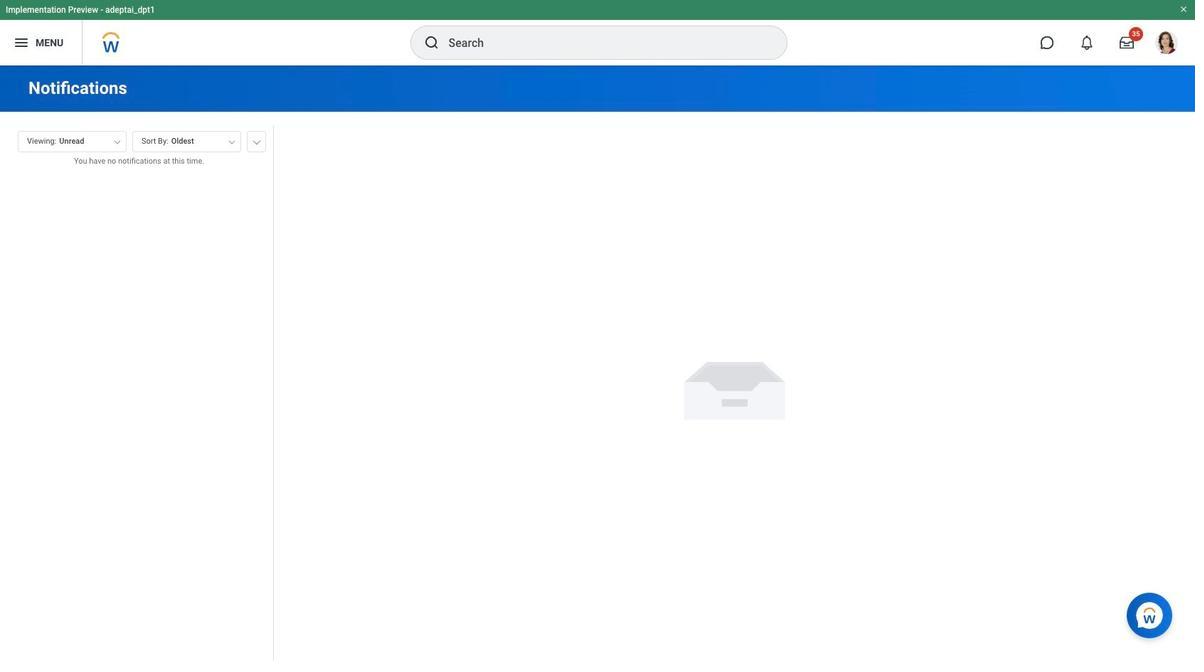 Task type: describe. For each thing, give the bounding box(es) containing it.
justify image
[[13, 34, 30, 51]]

more image
[[253, 137, 261, 144]]

close environment banner image
[[1180, 5, 1189, 14]]

search image
[[423, 34, 440, 51]]

Search Workday  search field
[[449, 27, 758, 58]]



Task type: locate. For each thing, give the bounding box(es) containing it.
main content
[[0, 65, 1196, 661]]

inbox large image
[[1120, 36, 1135, 50]]

inbox items list box
[[0, 178, 273, 661]]

tab panel
[[0, 125, 273, 661]]

profile logan mcneil image
[[1156, 31, 1179, 57]]

notifications large image
[[1080, 36, 1095, 50]]

banner
[[0, 0, 1196, 65]]

reading pane region
[[274, 112, 1196, 661]]



Task type: vqa. For each thing, say whether or not it's contained in the screenshot.
(Fixed
no



